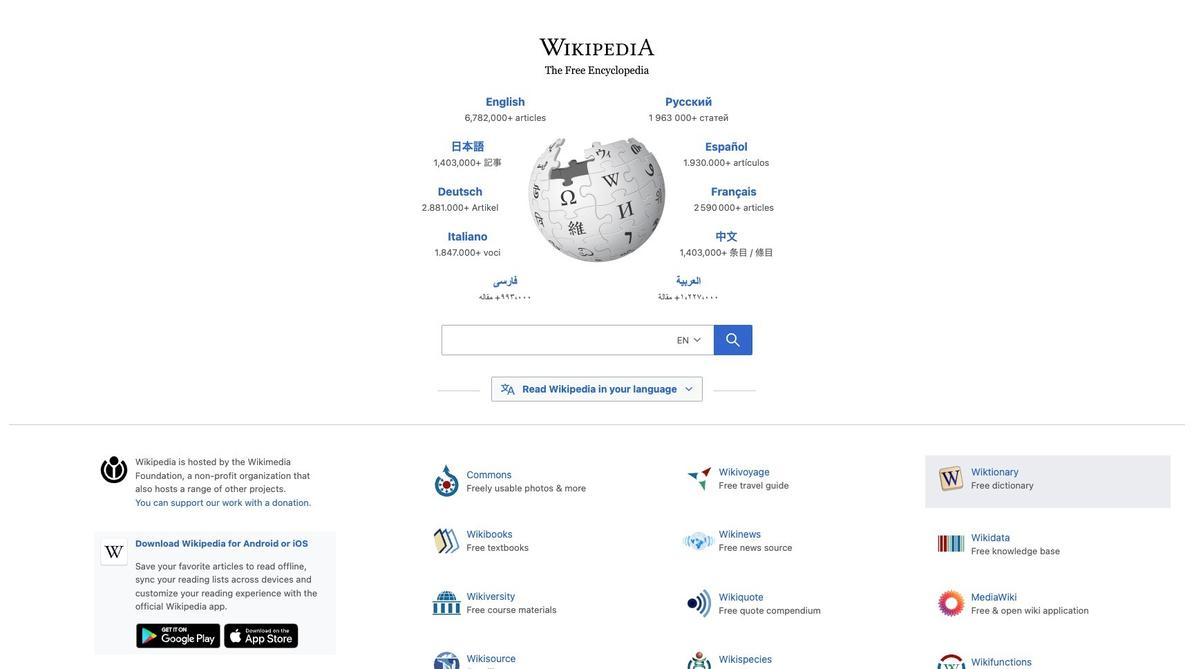 Task type: locate. For each thing, give the bounding box(es) containing it.
wikipedia image
[[528, 137, 666, 263]]

None search field
[[411, 321, 784, 363], [442, 325, 714, 355], [411, 321, 784, 363], [442, 325, 714, 355]]

top languages element
[[406, 93, 788, 318]]



Task type: describe. For each thing, give the bounding box(es) containing it.
other projects element
[[421, 456, 1186, 669]]



